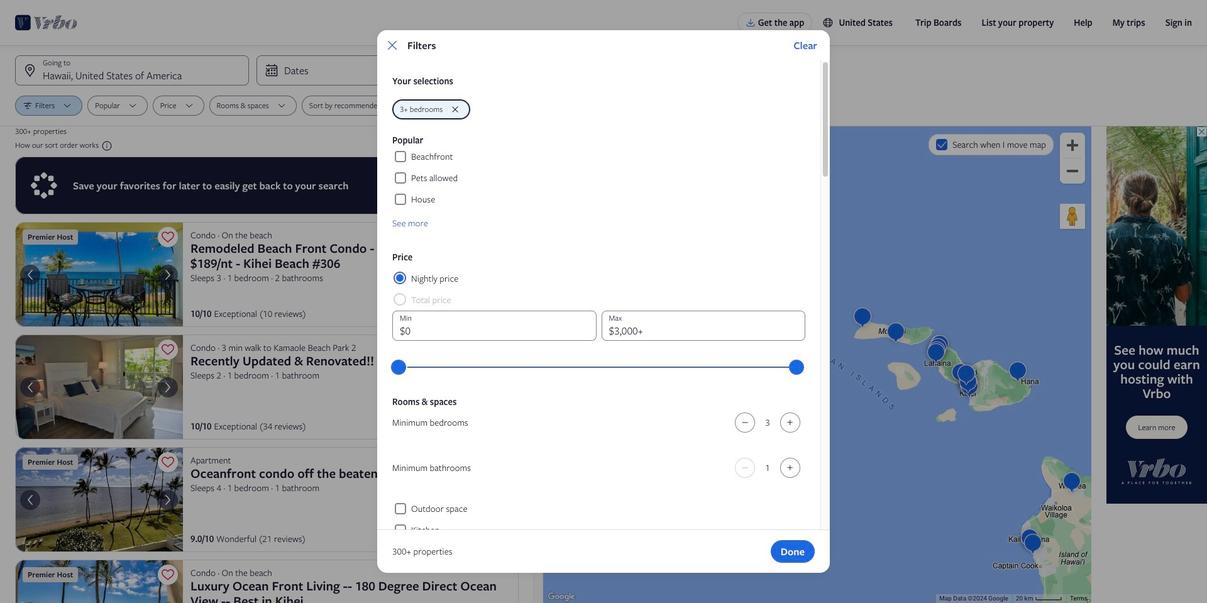 Task type: describe. For each thing, give the bounding box(es) containing it.
decrease bedrooms image
[[738, 418, 753, 428]]

download the app button image
[[746, 18, 756, 28]]

google image
[[546, 590, 576, 603]]

small image
[[99, 140, 113, 152]]

$3,000 and above, Maximum, Price range field
[[400, 353, 798, 381]]

map region
[[543, 126, 1092, 603]]

outdoor dining image
[[15, 222, 183, 327]]

decrease bathrooms image
[[738, 463, 753, 473]]



Task type: vqa. For each thing, say whether or not it's contained in the screenshot.
the $3,000 and above, Maximum, Price text box
yes



Task type: locate. For each thing, give the bounding box(es) containing it.
increase bathrooms image
[[783, 463, 798, 473]]

$0, Minimum, Price range field
[[400, 353, 798, 381]]

vrbo logo image
[[15, 13, 77, 33]]

close sort and filter image
[[385, 38, 400, 53]]

show next image for remodeled beach front condo - great views - starts at $189/nt - kihei beach #306 image
[[160, 267, 175, 282]]

property grounds image
[[15, 447, 183, 552]]

incredible 180 degree view! image
[[15, 560, 183, 603]]

increase bedrooms image
[[783, 418, 798, 428]]

show next image for oceanfront condo off the beaten path! image
[[160, 492, 175, 507]]

show previous image for recently updated & renovated!! image
[[23, 380, 38, 395]]

dialog
[[377, 30, 830, 603]]

show previous image for oceanfront condo off the beaten path! image
[[23, 492, 38, 507]]

small image
[[823, 17, 834, 28]]

tempurpedic queen matress image
[[15, 335, 183, 440]]

show previous image for remodeled beach front condo - great views - starts at $189/nt - kihei beach #306 image
[[23, 267, 38, 282]]

show next image for recently updated & renovated!! image
[[160, 380, 175, 395]]

$3,000 and above, Maximum, Price text field
[[601, 311, 805, 341]]

$0, Minimum, Price text field
[[392, 311, 596, 341]]



